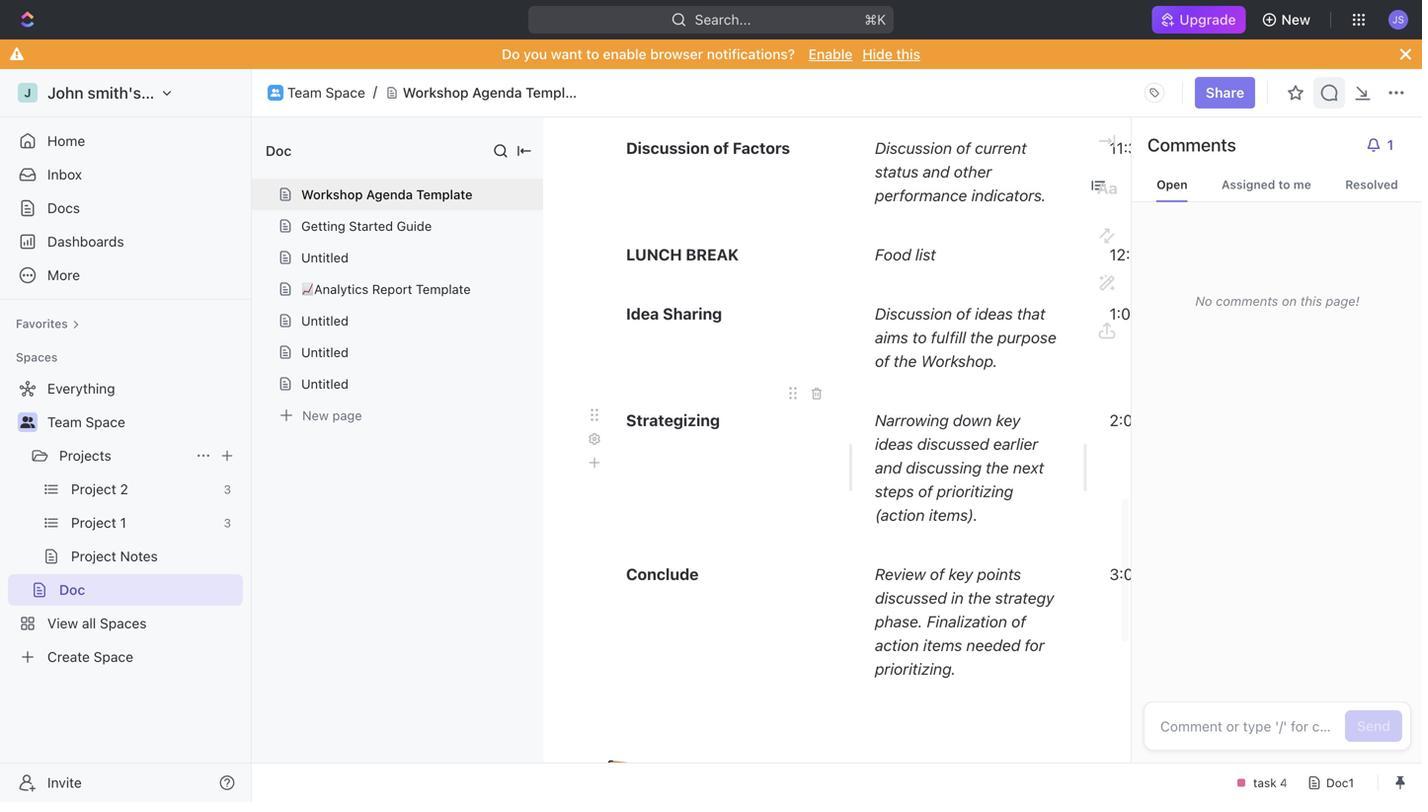Task type: vqa. For each thing, say whether or not it's contained in the screenshot.
the top Team Space
yes



Task type: describe. For each thing, give the bounding box(es) containing it.
assigned to me
[[1222, 178, 1311, 192]]

3 for 2
[[224, 483, 231, 497]]

create
[[47, 649, 90, 666]]

projects link
[[59, 440, 188, 472]]

js
[[1393, 14, 1404, 25]]

projects
[[59, 448, 111, 464]]

favorites
[[16, 317, 68, 331]]

1 horizontal spatial this
[[1301, 294, 1322, 309]]

no comments on this page!
[[1195, 294, 1360, 309]]

project for project notes
[[71, 549, 116, 565]]

12:00 pm - 1:00 pm
[[1110, 245, 1250, 264]]

assigned
[[1222, 178, 1275, 192]]

and inside narrowing down key ideas discussed earlier and discussing the next steps of prioritizing (action items).
[[875, 459, 902, 478]]

workspace
[[145, 83, 227, 102]]

john smith's workspace, , element
[[18, 83, 38, 103]]

project 2
[[71, 481, 128, 498]]

of right review
[[930, 565, 945, 584]]

3 for 1
[[224, 517, 231, 530]]

0 vertical spatial template
[[526, 85, 586, 101]]

2
[[120, 481, 128, 498]]

project for project 2
[[71, 481, 116, 498]]

1 horizontal spatial 3:00
[[1185, 411, 1219, 430]]

to inside discussion of ideas that aims to fulfill the purpose of the workshop.
[[913, 328, 927, 347]]

discussion of current status and other performance indicators.
[[875, 139, 1046, 205]]

0 vertical spatial 2:00
[[1183, 305, 1216, 323]]

phase.
[[875, 613, 923, 632]]

- for 3:00
[[1174, 411, 1181, 430]]

1 horizontal spatial agenda
[[472, 85, 522, 101]]

- for 2:00
[[1172, 305, 1179, 323]]

view
[[47, 616, 78, 632]]

guide
[[397, 219, 432, 234]]

docs
[[47, 200, 80, 216]]

project 1
[[71, 515, 126, 531]]

team space for topmost user group icon
[[287, 85, 365, 101]]

am
[[1151, 139, 1175, 158]]

prioritizing.
[[875, 660, 956, 679]]

comments
[[1148, 134, 1236, 156]]

you
[[524, 46, 547, 62]]

food
[[875, 245, 911, 264]]

dashboards link
[[8, 226, 243, 258]]

want
[[551, 46, 583, 62]]

earlier
[[993, 435, 1038, 454]]

do
[[502, 46, 520, 62]]

project for project 1
[[71, 515, 116, 531]]

0 horizontal spatial 2:00
[[1110, 411, 1143, 430]]

team for team space link related to user group icon within the sidebar navigation
[[47, 414, 82, 431]]

ideas inside discussion of ideas that aims to fulfill the purpose of the workshop.
[[975, 305, 1013, 323]]

project 1 link
[[71, 508, 216, 539]]

create space
[[47, 649, 133, 666]]

everything
[[47, 381, 115, 397]]

dropdown menu image
[[1139, 77, 1170, 109]]

review
[[875, 565, 926, 584]]

upgrade
[[1180, 11, 1236, 28]]

points
[[977, 565, 1021, 584]]

📙
[[604, 758, 636, 795]]

of inside discussion of current status and other performance indicators.
[[956, 139, 971, 158]]

factors
[[733, 139, 790, 158]]

of down aims
[[875, 352, 890, 371]]

report
[[372, 282, 412, 297]]

of inside narrowing down key ideas discussed earlier and discussing the next steps of prioritizing (action items).
[[918, 482, 933, 501]]

conclude
[[626, 565, 699, 584]]

project notes link
[[71, 541, 239, 573]]

the up workshop. on the top of page
[[970, 328, 993, 347]]

1 vertical spatial 3:00
[[1110, 565, 1143, 584]]

hide
[[863, 46, 893, 62]]

fulfill
[[931, 328, 966, 347]]

invite
[[47, 775, 82, 792]]

discussion for discussion of factors
[[626, 139, 710, 158]]

lunch break
[[626, 245, 739, 264]]

new page
[[302, 408, 362, 423]]

3:30
[[1186, 565, 1219, 584]]

- for 12:00
[[1179, 139, 1187, 158]]

workshop.
[[921, 352, 998, 371]]

j
[[24, 86, 31, 100]]

favorites button
[[8, 312, 88, 336]]

1 horizontal spatial 12:00
[[1191, 139, 1231, 158]]

needed
[[966, 637, 1021, 655]]

project notes
[[71, 549, 158, 565]]

everything link
[[8, 373, 239, 405]]

upgrade link
[[1152, 6, 1246, 34]]

more button
[[8, 260, 243, 291]]

user group image inside sidebar navigation
[[20, 417, 35, 429]]

doc link
[[59, 575, 239, 606]]

1 inside dropdown button
[[1387, 137, 1394, 153]]

4 untitled from the top
[[301, 377, 349, 392]]

key for in
[[949, 565, 973, 584]]

all
[[82, 616, 96, 632]]

prioritizing
[[937, 482, 1013, 501]]

lunch
[[626, 245, 682, 264]]

review of key points discussed in the strategy phase. finalization of action items needed for prioritizing.
[[875, 565, 1058, 679]]

- for 1:00
[[1181, 245, 1188, 264]]

📙 references
[[604, 758, 811, 795]]

inbox
[[47, 166, 82, 183]]

enable
[[603, 46, 647, 62]]

team space link for user group icon within the sidebar navigation
[[47, 407, 239, 439]]

discussing
[[906, 459, 982, 478]]

discussion for discussion of ideas that aims to fulfill the purpose of the workshop.
[[875, 305, 952, 323]]

of down "strategy"
[[1012, 613, 1026, 632]]

home link
[[8, 125, 243, 157]]

open
[[1157, 178, 1188, 192]]

indicators.
[[971, 186, 1046, 205]]

spaces inside 'link'
[[100, 616, 147, 632]]

dashboards
[[47, 234, 124, 250]]

2 untitled from the top
[[301, 314, 349, 328]]

0 vertical spatial user group image
[[271, 89, 280, 97]]

1 button
[[1358, 129, 1407, 161]]

page
[[332, 408, 362, 423]]

enable
[[809, 46, 853, 62]]

1 vertical spatial workshop agenda template
[[301, 187, 473, 202]]

narrowing down key ideas discussed earlier and discussing the next steps of prioritizing (action items).
[[875, 411, 1048, 525]]

idea sharing
[[626, 305, 722, 323]]

team for topmost user group icon's team space link
[[287, 85, 322, 101]]

the inside narrowing down key ideas discussed earlier and discussing the next steps of prioritizing (action items).
[[986, 459, 1009, 478]]

ideas inside narrowing down key ideas discussed earlier and discussing the next steps of prioritizing (action items).
[[875, 435, 913, 454]]

📈analytics report template
[[301, 282, 471, 297]]

discussion for discussion of current status and other performance indicators.
[[875, 139, 952, 158]]

⌘k
[[865, 11, 886, 28]]



Task type: locate. For each thing, give the bounding box(es) containing it.
12:00
[[1191, 139, 1231, 158], [1110, 245, 1150, 264]]

1 vertical spatial agenda
[[366, 187, 413, 202]]

-
[[1179, 139, 1187, 158], [1181, 245, 1188, 264], [1172, 305, 1179, 323], [1174, 411, 1181, 430], [1174, 565, 1182, 584]]

of down discussing
[[918, 482, 933, 501]]

sharing
[[663, 305, 722, 323]]

0 horizontal spatial and
[[875, 459, 902, 478]]

0 horizontal spatial user group image
[[20, 417, 35, 429]]

space for topmost user group icon's team space link
[[326, 85, 365, 101]]

project left the 2
[[71, 481, 116, 498]]

discussion left factors
[[626, 139, 710, 158]]

tree
[[8, 373, 243, 674]]

1:00 up the no
[[1192, 245, 1223, 264]]

2 vertical spatial template
[[416, 282, 471, 297]]

of left factors
[[713, 139, 729, 158]]

workshop agenda template up started
[[301, 187, 473, 202]]

discussed for review
[[875, 589, 947, 608]]

1 vertical spatial team space
[[47, 414, 125, 431]]

1 vertical spatial user group image
[[20, 417, 35, 429]]

1:00 pm - 2:00 pm
[[1110, 305, 1243, 323]]

getting
[[301, 219, 345, 234]]

new inside new button
[[1282, 11, 1311, 28]]

12:00 up "1:00 pm - 2:00 pm"
[[1110, 245, 1150, 264]]

1 vertical spatial space
[[86, 414, 125, 431]]

1 vertical spatial spaces
[[100, 616, 147, 632]]

new right upgrade
[[1282, 11, 1311, 28]]

1 horizontal spatial user group image
[[271, 89, 280, 97]]

getting started guide
[[301, 219, 432, 234]]

0 vertical spatial 1
[[1387, 137, 1394, 153]]

0 horizontal spatial new
[[302, 408, 329, 423]]

0 horizontal spatial team space
[[47, 414, 125, 431]]

the right in
[[968, 589, 991, 608]]

template up the "guide" at the left top of the page
[[416, 187, 473, 202]]

0 vertical spatial project
[[71, 481, 116, 498]]

project down project 1
[[71, 549, 116, 565]]

1 horizontal spatial team space link
[[287, 85, 365, 101]]

1 vertical spatial workshop
[[301, 187, 363, 202]]

1 vertical spatial 3
[[224, 517, 231, 530]]

in
[[951, 589, 964, 608]]

0 vertical spatial 12:00
[[1191, 139, 1231, 158]]

1 horizontal spatial and
[[923, 162, 950, 181]]

1 3 from the top
[[224, 483, 231, 497]]

key up earlier
[[996, 411, 1021, 430]]

0 vertical spatial 3:00
[[1185, 411, 1219, 430]]

1 horizontal spatial workshop
[[403, 85, 469, 101]]

1 vertical spatial doc
[[59, 582, 85, 599]]

0 horizontal spatial team
[[47, 414, 82, 431]]

2:00 pm - 3:00 pm
[[1110, 411, 1246, 430]]

3 untitled from the top
[[301, 345, 349, 360]]

0 vertical spatial team
[[287, 85, 322, 101]]

1 inside sidebar navigation
[[120, 515, 126, 531]]

0 horizontal spatial 1
[[120, 515, 126, 531]]

1 vertical spatial ideas
[[875, 435, 913, 454]]

share
[[1206, 84, 1244, 101]]

discussion inside discussion of ideas that aims to fulfill the purpose of the workshop.
[[875, 305, 952, 323]]

of
[[713, 139, 729, 158], [956, 139, 971, 158], [956, 305, 971, 323], [875, 352, 890, 371], [918, 482, 933, 501], [930, 565, 945, 584], [1012, 613, 1026, 632]]

1 horizontal spatial key
[[996, 411, 1021, 430]]

0 horizontal spatial key
[[949, 565, 973, 584]]

discussion of factors
[[626, 139, 790, 158]]

0 horizontal spatial to
[[586, 46, 599, 62]]

this
[[896, 46, 920, 62], [1301, 294, 1322, 309]]

js button
[[1383, 4, 1414, 36]]

of up fulfill
[[956, 305, 971, 323]]

1 horizontal spatial team
[[287, 85, 322, 101]]

ideas down narrowing
[[875, 435, 913, 454]]

template down the "want"
[[526, 85, 586, 101]]

of up other
[[956, 139, 971, 158]]

3 up project notes link
[[224, 517, 231, 530]]

discussion up status
[[875, 139, 952, 158]]

1 vertical spatial discussed
[[875, 589, 947, 608]]

this right "on"
[[1301, 294, 1322, 309]]

discussed inside narrowing down key ideas discussed earlier and discussing the next steps of prioritizing (action items).
[[917, 435, 989, 454]]

discussed for narrowing
[[917, 435, 989, 454]]

1 vertical spatial team
[[47, 414, 82, 431]]

to
[[586, 46, 599, 62], [1279, 178, 1290, 192], [913, 328, 927, 347]]

1 vertical spatial and
[[875, 459, 902, 478]]

0 horizontal spatial 1:00
[[1110, 305, 1140, 323]]

0 vertical spatial workshop
[[403, 85, 469, 101]]

view all spaces
[[47, 616, 147, 632]]

discussed down review
[[875, 589, 947, 608]]

new for new
[[1282, 11, 1311, 28]]

doc inside doc link
[[59, 582, 85, 599]]

pm
[[1235, 139, 1258, 158], [1154, 245, 1177, 264], [1227, 245, 1250, 264], [1145, 305, 1168, 323], [1220, 305, 1243, 323], [1147, 411, 1170, 430], [1223, 411, 1246, 430], [1147, 565, 1170, 584], [1223, 565, 1246, 584]]

- for 3:30
[[1174, 565, 1182, 584]]

0 horizontal spatial this
[[896, 46, 920, 62]]

template right report
[[416, 282, 471, 297]]

key for earlier
[[996, 411, 1021, 430]]

1 vertical spatial key
[[949, 565, 973, 584]]

the down aims
[[894, 352, 917, 371]]

comments
[[1216, 294, 1278, 309]]

docs link
[[8, 193, 243, 224]]

new for new page
[[302, 408, 329, 423]]

0 vertical spatial key
[[996, 411, 1021, 430]]

team
[[287, 85, 322, 101], [47, 414, 82, 431]]

the inside review of key points discussed in the strategy phase. finalization of action items needed for prioritizing.
[[968, 589, 991, 608]]

user group image
[[271, 89, 280, 97], [20, 417, 35, 429]]

0 vertical spatial discussed
[[917, 435, 989, 454]]

0 horizontal spatial 12:00
[[1110, 245, 1150, 264]]

references
[[643, 758, 804, 795]]

0 horizontal spatial workshop
[[301, 187, 363, 202]]

0 vertical spatial doc
[[266, 143, 292, 159]]

browser
[[650, 46, 703, 62]]

create space link
[[8, 642, 239, 674]]

2 horizontal spatial to
[[1279, 178, 1290, 192]]

spaces down "favorites"
[[16, 351, 58, 364]]

0 vertical spatial and
[[923, 162, 950, 181]]

1 horizontal spatial to
[[913, 328, 927, 347]]

project down project 2
[[71, 515, 116, 531]]

new left page
[[302, 408, 329, 423]]

1 vertical spatial template
[[416, 187, 473, 202]]

team inside sidebar navigation
[[47, 414, 82, 431]]

discussion inside discussion of current status and other performance indicators.
[[875, 139, 952, 158]]

down
[[953, 411, 992, 430]]

view all spaces link
[[8, 608, 239, 640]]

0 vertical spatial this
[[896, 46, 920, 62]]

0 horizontal spatial ideas
[[875, 435, 913, 454]]

1 horizontal spatial 1
[[1387, 137, 1394, 153]]

that
[[1017, 305, 1045, 323]]

sidebar navigation
[[0, 69, 256, 803]]

0 horizontal spatial agenda
[[366, 187, 413, 202]]

team space
[[287, 85, 365, 101], [47, 414, 125, 431]]

2:00
[[1183, 305, 1216, 323], [1110, 411, 1143, 430]]

2 project from the top
[[71, 515, 116, 531]]

11:30 am - 12:00 pm
[[1110, 139, 1258, 158]]

0 vertical spatial to
[[586, 46, 599, 62]]

1 vertical spatial this
[[1301, 294, 1322, 309]]

3
[[224, 483, 231, 497], [224, 517, 231, 530]]

0 vertical spatial ideas
[[975, 305, 1013, 323]]

project 2 link
[[71, 474, 216, 506]]

discussion of ideas that aims to fulfill the purpose of the workshop.
[[875, 305, 1061, 371]]

2 3 from the top
[[224, 517, 231, 530]]

the
[[970, 328, 993, 347], [894, 352, 917, 371], [986, 459, 1009, 478], [968, 589, 991, 608]]

team space link for topmost user group icon
[[287, 85, 365, 101]]

1 horizontal spatial ideas
[[975, 305, 1013, 323]]

discussed up discussing
[[917, 435, 989, 454]]

agenda down 'do'
[[472, 85, 522, 101]]

action
[[875, 637, 919, 655]]

spaces up create space link
[[100, 616, 147, 632]]

team space for user group icon within the sidebar navigation
[[47, 414, 125, 431]]

send button
[[1345, 711, 1402, 743]]

this right hide
[[896, 46, 920, 62]]

1 vertical spatial to
[[1279, 178, 1290, 192]]

0 horizontal spatial team space link
[[47, 407, 239, 439]]

1 vertical spatial 2:00
[[1110, 411, 1143, 430]]

ideas left that at top right
[[975, 305, 1013, 323]]

and inside discussion of current status and other performance indicators.
[[923, 162, 950, 181]]

list
[[915, 245, 936, 264]]

0 vertical spatial 3
[[224, 483, 231, 497]]

1 vertical spatial 1
[[120, 515, 126, 531]]

12:00 right "am"
[[1191, 139, 1231, 158]]

📈analytics
[[301, 282, 369, 297]]

1 down the 2
[[120, 515, 126, 531]]

0 horizontal spatial spaces
[[16, 351, 58, 364]]

doc
[[266, 143, 292, 159], [59, 582, 85, 599]]

2 vertical spatial to
[[913, 328, 927, 347]]

page!
[[1326, 294, 1360, 309]]

more
[[47, 267, 80, 283]]

idea
[[626, 305, 659, 323]]

space for team space link related to user group icon within the sidebar navigation
[[86, 414, 125, 431]]

performance
[[875, 186, 967, 205]]

strategizing
[[626, 411, 720, 430]]

0 vertical spatial team space
[[287, 85, 365, 101]]

agenda up started
[[366, 187, 413, 202]]

11:30
[[1110, 139, 1147, 158]]

items
[[923, 637, 962, 655]]

1 vertical spatial 1:00
[[1110, 305, 1140, 323]]

2 vertical spatial space
[[94, 649, 133, 666]]

smith's
[[87, 83, 141, 102]]

0 horizontal spatial doc
[[59, 582, 85, 599]]

resolved
[[1345, 178, 1398, 192]]

and up performance at top
[[923, 162, 950, 181]]

0 vertical spatial spaces
[[16, 351, 58, 364]]

discussed inside review of key points discussed in the strategy phase. finalization of action items needed for prioritizing.
[[875, 589, 947, 608]]

1 vertical spatial 12:00
[[1110, 245, 1150, 264]]

workshop agenda template down 'do'
[[403, 85, 586, 101]]

3:00 pm - 3:30 pm
[[1110, 565, 1246, 584]]

team space inside sidebar navigation
[[47, 414, 125, 431]]

3 project from the top
[[71, 549, 116, 565]]

1 horizontal spatial team space
[[287, 85, 365, 101]]

team space link
[[287, 85, 365, 101], [47, 407, 239, 439]]

1 horizontal spatial doc
[[266, 143, 292, 159]]

no
[[1195, 294, 1212, 309]]

1 untitled from the top
[[301, 250, 349, 265]]

key inside review of key points discussed in the strategy phase. finalization of action items needed for prioritizing.
[[949, 565, 973, 584]]

0 vertical spatial new
[[1282, 11, 1311, 28]]

and up steps
[[875, 459, 902, 478]]

to right aims
[[913, 328, 927, 347]]

(action
[[875, 506, 925, 525]]

on
[[1282, 294, 1297, 309]]

narrowing
[[875, 411, 949, 430]]

status
[[875, 162, 919, 181]]

to right the "want"
[[586, 46, 599, 62]]

1 project from the top
[[71, 481, 116, 498]]

tree inside sidebar navigation
[[8, 373, 243, 674]]

tree containing everything
[[8, 373, 243, 674]]

john
[[47, 83, 84, 102]]

1 horizontal spatial spaces
[[100, 616, 147, 632]]

ideas
[[975, 305, 1013, 323], [875, 435, 913, 454]]

1 vertical spatial team space link
[[47, 407, 239, 439]]

0 vertical spatial space
[[326, 85, 365, 101]]

1 horizontal spatial 1:00
[[1192, 245, 1223, 264]]

spaces
[[16, 351, 58, 364], [100, 616, 147, 632]]

break
[[686, 245, 739, 264]]

0 horizontal spatial 3:00
[[1110, 565, 1143, 584]]

key up in
[[949, 565, 973, 584]]

2 vertical spatial project
[[71, 549, 116, 565]]

0 vertical spatial agenda
[[472, 85, 522, 101]]

items).
[[929, 506, 978, 525]]

1 horizontal spatial 2:00
[[1183, 305, 1216, 323]]

key inside narrowing down key ideas discussed earlier and discussing the next steps of prioritizing (action items).
[[996, 411, 1021, 430]]

new button
[[1254, 4, 1322, 36]]

1:00 left the no
[[1110, 305, 1140, 323]]

me
[[1294, 178, 1311, 192]]

1 up resolved
[[1387, 137, 1394, 153]]

send
[[1357, 719, 1391, 735]]

started
[[349, 219, 393, 234]]

other
[[954, 162, 992, 181]]

the down earlier
[[986, 459, 1009, 478]]

1 vertical spatial project
[[71, 515, 116, 531]]

0 vertical spatial 1:00
[[1192, 245, 1223, 264]]

to left me at the right of page
[[1279, 178, 1290, 192]]

discussion up aims
[[875, 305, 952, 323]]

notifications?
[[707, 46, 795, 62]]

0 vertical spatial workshop agenda template
[[403, 85, 586, 101]]

home
[[47, 133, 85, 149]]

0 vertical spatial team space link
[[287, 85, 365, 101]]

workshop agenda template
[[403, 85, 586, 101], [301, 187, 473, 202]]

3 right project 2 link
[[224, 483, 231, 497]]

finalization
[[927, 613, 1007, 632]]

1 vertical spatial new
[[302, 408, 329, 423]]

1 horizontal spatial new
[[1282, 11, 1311, 28]]



